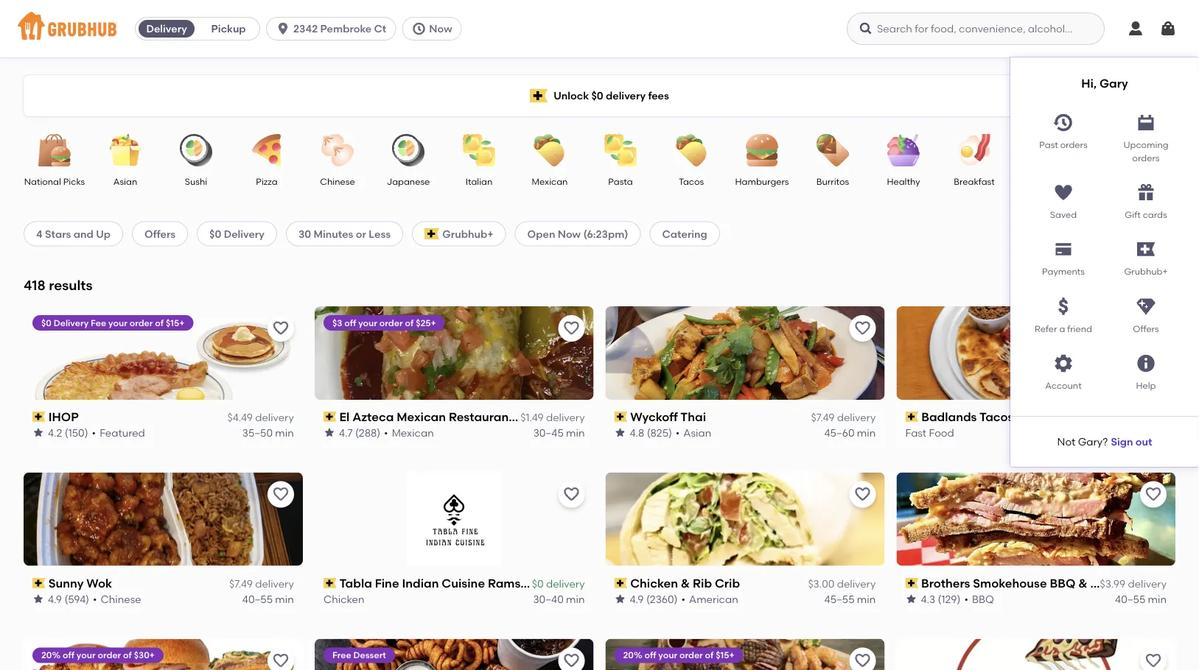 Task type: describe. For each thing, give the bounding box(es) containing it.
brothers
[[921, 577, 971, 591]]

or
[[356, 228, 366, 240]]

1 & from the left
[[681, 577, 690, 591]]

and
[[74, 228, 94, 240]]

0 vertical spatial bbq
[[1050, 577, 1076, 591]]

featured
[[100, 427, 145, 439]]

save this restaurant image for chicken & rib crib
[[854, 486, 872, 504]]

418
[[24, 277, 45, 293]]

pembroke
[[320, 22, 372, 35]]

badlands
[[921, 410, 977, 424]]

30 minutes or less
[[299, 228, 391, 240]]

$3.99
[[1100, 578, 1126, 591]]

orders for past orders
[[1061, 140, 1088, 150]]

star icon image for ihop
[[32, 427, 44, 439]]

20% off your order of $30+
[[41, 651, 155, 661]]

• american
[[682, 593, 738, 606]]

hamburgers image
[[736, 134, 788, 167]]

wyckoff thai
[[630, 410, 706, 424]]

• for ihop
[[92, 427, 96, 439]]

star icon image for el azteca mexican restaurant-mahwah
[[323, 427, 335, 439]]

subscription pass image for brothers smokehouse bbq & soul
[[906, 579, 919, 589]]

specials
[[1027, 189, 1063, 200]]

• for brothers smokehouse bbq & soul
[[964, 593, 969, 606]]

20% off your order of $15+
[[623, 651, 735, 661]]

save this restaurant image for $0 delivery fee your order of $15+
[[272, 320, 290, 337]]

noodles image
[[1090, 134, 1142, 167]]

1 vertical spatial asian
[[684, 427, 712, 439]]

out
[[1136, 436, 1153, 448]]

$1.49 delivery
[[521, 412, 585, 424]]

subscription pass image for sunny wok
[[32, 579, 45, 589]]

unlock $0 delivery fees
[[554, 89, 669, 102]]

subscription pass image for chicken & rib crib
[[614, 579, 628, 589]]

refer a friend
[[1035, 324, 1093, 334]]

breakfast
[[954, 176, 995, 187]]

30–40 min
[[533, 593, 585, 606]]

1 horizontal spatial chinese
[[320, 176, 355, 187]]

grubhub plus flag logo image inside grubhub+ button
[[1138, 243, 1155, 257]]

0 vertical spatial grubhub plus flag logo image
[[530, 89, 548, 103]]

save this restaurant image for wyckoff thai
[[854, 320, 872, 337]]

account
[[1046, 381, 1082, 391]]

orders for upcoming orders
[[1133, 153, 1160, 163]]

thai
[[681, 410, 706, 424]]

soul
[[1091, 577, 1116, 591]]

$0 for $0 delivery
[[532, 578, 544, 591]]

grubhub+ button
[[1105, 234, 1188, 279]]

mahwah
[[519, 410, 569, 424]]

food
[[929, 427, 954, 439]]

of for 20% off your order of $30+
[[123, 651, 132, 661]]

min for el azteca mexican restaurant-mahwah
[[566, 427, 585, 439]]

min for badlands tacos
[[1148, 427, 1167, 439]]

fees
[[648, 89, 669, 102]]

friend
[[1068, 324, 1093, 334]]

past orders link
[[1023, 107, 1105, 165]]

help
[[1136, 381, 1156, 391]]

45–60
[[825, 427, 855, 439]]

tacos image
[[666, 134, 717, 167]]

40–55 for brothers smokehouse bbq & soul
[[1115, 593, 1146, 606]]

badlands tacos
[[921, 410, 1014, 424]]

healthy image
[[878, 134, 930, 167]]

0 vertical spatial mexican
[[532, 176, 568, 187]]

(6:23pm)
[[583, 228, 629, 240]]

chicken & rib crib logo image
[[606, 473, 885, 567]]

badlands tacos logo image
[[897, 307, 1176, 400]]

open
[[528, 228, 555, 240]]

saved
[[1050, 210, 1077, 220]]

35–50
[[242, 427, 273, 439]]

wyckoff
[[630, 410, 678, 424]]

4
[[36, 228, 43, 240]]

sunny wok logo image
[[24, 473, 303, 567]]

italian
[[466, 176, 493, 187]]

4.7
[[339, 427, 353, 439]]

gary for not
[[1078, 436, 1103, 448]]

off for $3 off your order of $25+
[[344, 318, 356, 328]]

delivery for $0 delivery
[[224, 228, 265, 240]]

sign out button
[[1111, 429, 1153, 456]]

20% for 20% off your order of $30+
[[41, 651, 61, 661]]

minutes
[[314, 228, 353, 240]]

star icon image for chicken & rib crib
[[614, 594, 626, 606]]

free
[[332, 651, 351, 661]]

payments link
[[1023, 234, 1105, 279]]

2 & from the left
[[1079, 577, 1088, 591]]

main navigation navigation
[[0, 0, 1199, 467]]

svg image for now
[[412, 21, 426, 36]]

order right fee
[[129, 318, 153, 328]]

your for 20% off your order of $30+
[[77, 651, 96, 661]]

hi, gary
[[1082, 76, 1129, 91]]

svg image for offers
[[1136, 296, 1157, 317]]

pickup
[[211, 22, 246, 35]]

2342
[[293, 22, 318, 35]]

30–40
[[533, 593, 564, 606]]

save this restaurant image for $3 off your order of $25+
[[563, 320, 581, 337]]

unlock
[[554, 89, 589, 102]]

restaurant-
[[449, 410, 519, 424]]

$0 for $0 delivery
[[209, 228, 221, 240]]

1 vertical spatial $15+
[[716, 651, 735, 661]]

of for 20% off your order of $15+
[[705, 651, 714, 661]]

less
[[369, 228, 391, 240]]

delivery for wyckoff thai
[[837, 412, 876, 424]]

• for chicken & rib crib
[[682, 593, 686, 606]]

breakfast image
[[949, 134, 1000, 167]]

chicken for chicken & rib crib
[[630, 577, 678, 591]]

burritos image
[[807, 134, 859, 167]]

svg image for 2342 pembroke ct
[[276, 21, 291, 36]]

0 vertical spatial tacos
[[679, 176, 704, 187]]

(150)
[[65, 427, 88, 439]]

4.8
[[630, 427, 645, 439]]

1 vertical spatial chinese
[[101, 593, 141, 606]]

off for 20% off your order of $30+
[[63, 651, 74, 661]]

now button
[[402, 17, 468, 41]]

$3.00 delivery
[[808, 578, 876, 591]]

35–50 min
[[242, 427, 294, 439]]

your right fee
[[108, 318, 127, 328]]

?
[[1103, 436, 1108, 448]]

account link
[[1023, 348, 1105, 393]]

$4.49 for ihop
[[227, 412, 253, 424]]

0 horizontal spatial bbq
[[972, 593, 994, 606]]

4.3
[[921, 593, 935, 606]]

your for $3 off your order of $25+
[[358, 318, 377, 328]]

delivery for ihop
[[255, 412, 294, 424]]

svg image for past orders
[[1054, 112, 1074, 133]]

chinese image
[[312, 134, 363, 167]]

4.9 for sunny wok
[[48, 593, 62, 606]]

order for $3 off your order of $25+
[[379, 318, 403, 328]]

30–45 for el azteca mexican restaurant-mahwah
[[533, 427, 564, 439]]

burritos
[[817, 176, 849, 187]]

45–55 min
[[825, 593, 876, 606]]

tabla
[[339, 577, 372, 591]]

4.2 (150)
[[48, 427, 88, 439]]

0 vertical spatial offers
[[145, 228, 176, 240]]

$7.49 for wyckoff thai
[[811, 412, 835, 424]]

$0 delivery
[[209, 228, 265, 240]]

not gary ? sign out
[[1058, 436, 1153, 448]]

order for 20% off your order of $15+
[[680, 651, 703, 661]]

offers link
[[1105, 291, 1188, 336]]

chicken for chicken
[[323, 593, 364, 606]]

min for chicken & rib crib
[[857, 593, 876, 606]]

$3 off your order of $25+
[[332, 318, 436, 328]]

past
[[1040, 140, 1059, 150]]

gary for hi,
[[1100, 76, 1129, 91]]

(288)
[[355, 427, 380, 439]]

0 vertical spatial asian
[[113, 176, 137, 187]]

brothers smokehouse bbq & soul
[[921, 577, 1116, 591]]

sunny
[[48, 577, 84, 591]]

star icon image for wyckoff thai
[[614, 427, 626, 439]]

sign
[[1111, 436, 1133, 448]]

national picks image
[[29, 134, 80, 167]]

past orders
[[1040, 140, 1088, 150]]

30–45 for badlands tacos
[[1116, 427, 1146, 439]]

min for brothers smokehouse bbq & soul
[[1148, 593, 1167, 606]]



Task type: locate. For each thing, give the bounding box(es) containing it.
star icon image left 4.3
[[906, 594, 917, 606]]

asian down 'asian' image
[[113, 176, 137, 187]]

ct
[[374, 22, 387, 35]]

mahwah pizza and pasta logo image
[[897, 640, 1176, 671]]

0 horizontal spatial 40–55
[[242, 593, 273, 606]]

0 horizontal spatial chinese
[[101, 593, 141, 606]]

4.2
[[48, 427, 62, 439]]

1 horizontal spatial delivery
[[146, 22, 187, 35]]

of left $30+
[[123, 651, 132, 661]]

lunch specials
[[1027, 176, 1063, 200]]

chinese down wok
[[101, 593, 141, 606]]

1 horizontal spatial $15+
[[716, 651, 735, 661]]

$3
[[332, 318, 342, 328]]

40–55 min for brothers smokehouse bbq & soul
[[1115, 593, 1167, 606]]

2 vertical spatial delivery
[[54, 318, 89, 328]]

2 4.9 from the left
[[630, 593, 644, 606]]

$4.49 delivery up sign out button
[[1101, 412, 1167, 424]]

not
[[1058, 436, 1076, 448]]

subscription pass image left tabla
[[323, 579, 336, 589]]

$7.49 delivery for wyckoff thai
[[811, 412, 876, 424]]

svg image inside upcoming orders link
[[1136, 112, 1157, 133]]

star icon image left 4.2
[[32, 427, 44, 439]]

delivery for badlands tacos
[[1128, 412, 1167, 424]]

2342 pembroke ct
[[293, 22, 387, 35]]

svg image for refer a friend
[[1054, 296, 1074, 317]]

1 40–55 min from the left
[[242, 593, 294, 606]]

$0 for $0 delivery fee your order of $15+
[[41, 318, 52, 328]]

0 horizontal spatial $4.49
[[227, 412, 253, 424]]

of left $25+
[[405, 318, 414, 328]]

• down chicken & rib crib
[[682, 593, 686, 606]]

grubhub+ up offers link at the right of the page
[[1125, 267, 1168, 277]]

chicken
[[630, 577, 678, 591], [323, 593, 364, 606]]

1 horizontal spatial &
[[1079, 577, 1088, 591]]

indian
[[402, 577, 439, 591]]

el
[[339, 410, 350, 424]]

0 horizontal spatial 30–45
[[533, 427, 564, 439]]

order down • american
[[680, 651, 703, 661]]

subscription pass image left ihop
[[32, 412, 45, 422]]

• asian
[[676, 427, 712, 439]]

2 horizontal spatial off
[[645, 651, 656, 661]]

0 horizontal spatial asian
[[113, 176, 137, 187]]

2 vertical spatial grubhub plus flag logo image
[[1138, 243, 1155, 257]]

1 $4.49 delivery from the left
[[227, 412, 294, 424]]

off
[[344, 318, 356, 328], [63, 651, 74, 661], [645, 651, 656, 661]]

svg image for gift cards
[[1136, 182, 1157, 203]]

0 horizontal spatial &
[[681, 577, 690, 591]]

• for sunny wok
[[93, 593, 97, 606]]

bbq down smokehouse
[[972, 593, 994, 606]]

chinese
[[320, 176, 355, 187], [101, 593, 141, 606]]

30–45 min for el azteca mexican restaurant-mahwah
[[533, 427, 585, 439]]

save this restaurant image for brothers smokehouse bbq & soul
[[1145, 486, 1163, 504]]

mexican image
[[524, 134, 576, 167]]

star icon image left 4.8
[[614, 427, 626, 439]]

• right (288)
[[384, 427, 388, 439]]

delivery
[[146, 22, 187, 35], [224, 228, 265, 240], [54, 318, 89, 328]]

1 horizontal spatial $4.49
[[1101, 412, 1126, 424]]

slo roast logo image
[[606, 640, 885, 671]]

of down • american
[[705, 651, 714, 661]]

2 40–55 min from the left
[[1115, 593, 1167, 606]]

your down (594)
[[77, 651, 96, 661]]

1 horizontal spatial 40–55
[[1115, 593, 1146, 606]]

delivery button
[[136, 17, 198, 41]]

0 horizontal spatial now
[[429, 22, 452, 35]]

svg image inside account link
[[1054, 354, 1074, 374]]

20% down 4.9 (594)
[[41, 651, 61, 661]]

40–55 min
[[242, 593, 294, 606], [1115, 593, 1167, 606]]

svg image inside the gift cards link
[[1136, 182, 1157, 203]]

grubhub+ for grubhub plus flag logo within grubhub+ button
[[1125, 267, 1168, 277]]

subscription pass image left "wyckoff"
[[614, 412, 628, 422]]

0 horizontal spatial grubhub+
[[443, 228, 494, 240]]

hamburgers
[[735, 176, 789, 187]]

2 $4.49 delivery from the left
[[1101, 412, 1167, 424]]

svg image
[[1127, 20, 1145, 38], [276, 21, 291, 36], [859, 21, 874, 36], [1054, 112, 1074, 133], [1054, 182, 1074, 203], [1136, 296, 1157, 317], [1136, 354, 1157, 374]]

1 vertical spatial $7.49 delivery
[[229, 578, 294, 591]]

1 vertical spatial orders
[[1133, 153, 1160, 163]]

0 horizontal spatial $4.49 delivery
[[227, 412, 294, 424]]

subscription pass image left el
[[323, 412, 336, 422]]

save this restaurant image for badlands tacos
[[1145, 320, 1163, 337]]

$7.49 for sunny wok
[[229, 578, 253, 591]]

min for tabla fine indian cuisine ramsey
[[566, 593, 585, 606]]

svg image for help
[[1136, 354, 1157, 374]]

4.9 for chicken & rib crib
[[630, 593, 644, 606]]

order left $25+
[[379, 318, 403, 328]]

30–45 min down $1.49 delivery
[[533, 427, 585, 439]]

delivery for chicken & rib crib
[[837, 578, 876, 591]]

svg image for account
[[1054, 354, 1074, 374]]

sunny wok
[[48, 577, 112, 591]]

crib
[[715, 577, 740, 591]]

0 vertical spatial grubhub+
[[443, 228, 494, 240]]

1 20% from the left
[[41, 651, 61, 661]]

tabla fine indian cuisine ramsey logo image
[[407, 473, 501, 567]]

1 horizontal spatial orders
[[1133, 153, 1160, 163]]

chinese down chinese image
[[320, 176, 355, 187]]

4.9 (2360)
[[630, 593, 678, 606]]

asian image
[[100, 134, 151, 167]]

gary
[[1100, 76, 1129, 91], [1078, 436, 1103, 448]]

brothers smokehouse bbq & soul logo image
[[897, 473, 1176, 567]]

gary right hi, at the top right
[[1100, 76, 1129, 91]]

orders down upcoming
[[1133, 153, 1160, 163]]

save this restaurant image
[[854, 320, 872, 337], [1145, 320, 1163, 337], [563, 486, 581, 504], [854, 486, 872, 504], [1145, 486, 1163, 504], [272, 653, 290, 671], [563, 653, 581, 671]]

gift cards
[[1125, 210, 1168, 220]]

grubhub plus flag logo image
[[530, 89, 548, 103], [425, 228, 440, 240], [1138, 243, 1155, 257]]

lunch
[[1032, 176, 1058, 187]]

1 horizontal spatial $7.49 delivery
[[811, 412, 876, 424]]

star icon image left 4.7
[[323, 427, 335, 439]]

of right fee
[[155, 318, 164, 328]]

1 horizontal spatial offers
[[1133, 324, 1159, 334]]

off for 20% off your order of $15+
[[645, 651, 656, 661]]

wyckoff thai logo image
[[606, 307, 885, 400]]

0 horizontal spatial $7.49 delivery
[[229, 578, 294, 591]]

0 vertical spatial delivery
[[146, 22, 187, 35]]

0 horizontal spatial orders
[[1061, 140, 1088, 150]]

$1.49
[[521, 412, 544, 424]]

0 vertical spatial chinese
[[320, 176, 355, 187]]

1 horizontal spatial tacos
[[980, 410, 1014, 424]]

1 4.9 from the left
[[48, 593, 62, 606]]

0 vertical spatial orders
[[1061, 140, 1088, 150]]

star icon image left 4.9 (594)
[[32, 594, 44, 606]]

grubhub+ inside button
[[1125, 267, 1168, 277]]

4.7 (288)
[[339, 427, 380, 439]]

orders
[[1061, 140, 1088, 150], [1133, 153, 1160, 163]]

svg image inside payments link
[[1054, 239, 1074, 260]]

1 vertical spatial now
[[558, 228, 581, 240]]

asian down thai
[[684, 427, 712, 439]]

$0 delivery
[[532, 578, 585, 591]]

• right '(129)'
[[964, 593, 969, 606]]

grubhub plus flag logo image left the unlock
[[530, 89, 548, 103]]

a
[[1060, 324, 1066, 334]]

1 vertical spatial offers
[[1133, 324, 1159, 334]]

1 horizontal spatial grubhub plus flag logo image
[[530, 89, 548, 103]]

subscription pass image for wyckoff thai
[[614, 412, 628, 422]]

1 horizontal spatial asian
[[684, 427, 712, 439]]

delivery for $0 delivery fee your order of $15+
[[54, 318, 89, 328]]

0 horizontal spatial 4.9
[[48, 593, 62, 606]]

• for wyckoff thai
[[676, 427, 680, 439]]

1 vertical spatial delivery
[[224, 228, 265, 240]]

subscription pass image left 'brothers'
[[906, 579, 919, 589]]

0 horizontal spatial grubhub plus flag logo image
[[425, 228, 440, 240]]

subscription pass image
[[32, 412, 45, 422], [323, 412, 336, 422], [614, 412, 628, 422], [323, 579, 336, 589]]

(129)
[[938, 593, 961, 606]]

svg image for upcoming orders
[[1136, 112, 1157, 133]]

30–45 down $1.49 delivery
[[533, 427, 564, 439]]

orders inside upcoming orders
[[1133, 153, 1160, 163]]

1 horizontal spatial chicken
[[630, 577, 678, 591]]

bareburger logo image
[[24, 640, 303, 671]]

now
[[429, 22, 452, 35], [558, 228, 581, 240]]

your for 20% off your order of $15+
[[659, 651, 678, 661]]

fast food
[[906, 427, 954, 439]]

now right open
[[558, 228, 581, 240]]

• chinese
[[93, 593, 141, 606]]

smokehouse
[[973, 577, 1047, 591]]

min for wyckoff thai
[[857, 427, 876, 439]]

svg image inside past orders link
[[1054, 112, 1074, 133]]

your down (2360)
[[659, 651, 678, 661]]

save this restaurant image for 20% off your order of $15+
[[854, 653, 872, 671]]

svg image
[[1160, 20, 1177, 38], [412, 21, 426, 36], [1136, 112, 1157, 133], [1136, 182, 1157, 203], [1054, 239, 1074, 260], [1054, 296, 1074, 317], [1054, 354, 1074, 374]]

of
[[155, 318, 164, 328], [405, 318, 414, 328], [123, 651, 132, 661], [705, 651, 714, 661]]

delivery for sunny wok
[[255, 578, 294, 591]]

$7.49 delivery
[[811, 412, 876, 424], [229, 578, 294, 591]]

now right ct
[[429, 22, 452, 35]]

30–45 min
[[533, 427, 585, 439], [1116, 427, 1167, 439]]

2 horizontal spatial grubhub plus flag logo image
[[1138, 243, 1155, 257]]

0 vertical spatial chicken
[[630, 577, 678, 591]]

orders right 'past'
[[1061, 140, 1088, 150]]

20% for 20% off your order of $15+
[[623, 651, 643, 661]]

2 40–55 from the left
[[1115, 593, 1146, 606]]

2 20% from the left
[[623, 651, 643, 661]]

japanese image
[[383, 134, 434, 167]]

saved link
[[1023, 176, 1105, 222]]

healthy
[[887, 176, 920, 187]]

refer a friend button
[[1023, 291, 1105, 336]]

subscription pass image
[[906, 412, 919, 422], [32, 579, 45, 589], [614, 579, 628, 589], [906, 579, 919, 589]]

subscription pass image up fast
[[906, 412, 919, 422]]

1 vertical spatial tacos
[[980, 410, 1014, 424]]

delivery left fee
[[54, 318, 89, 328]]

45–60 min
[[825, 427, 876, 439]]

$3.00
[[808, 578, 835, 591]]

save this restaurant image for tabla fine indian cuisine ramsey
[[563, 486, 581, 504]]

cards
[[1143, 210, 1168, 220]]

0 horizontal spatial tacos
[[679, 176, 704, 187]]

0 horizontal spatial delivery
[[54, 318, 89, 328]]

el azteca mexican restaurant-mahwah logo image
[[315, 307, 594, 400]]

mexican up • mexican
[[397, 410, 446, 424]]

1 horizontal spatial $4.49 delivery
[[1101, 412, 1167, 424]]

• right '(825)'
[[676, 427, 680, 439]]

$4.49 delivery up 35–50
[[227, 412, 294, 424]]

pizza
[[256, 176, 278, 187]]

1 horizontal spatial $7.49
[[811, 412, 835, 424]]

1 vertical spatial grubhub+
[[1125, 267, 1168, 277]]

$4.49 delivery for ihop
[[227, 412, 294, 424]]

hi,
[[1082, 76, 1097, 91]]

1 vertical spatial grubhub plus flag logo image
[[425, 228, 440, 240]]

4.8 (825)
[[630, 427, 672, 439]]

star icon image for sunny wok
[[32, 594, 44, 606]]

1 horizontal spatial now
[[558, 228, 581, 240]]

30–45 right ?
[[1116, 427, 1146, 439]]

payments
[[1042, 267, 1085, 277]]

chicken up the "4.9 (2360)"
[[630, 577, 678, 591]]

svg image for payments
[[1054, 239, 1074, 260]]

your right $3
[[358, 318, 377, 328]]

0 horizontal spatial 40–55 min
[[242, 593, 294, 606]]

Search for food, convenience, alcohol... search field
[[847, 13, 1105, 45]]

now inside now button
[[429, 22, 452, 35]]

star icon image for brothers smokehouse bbq & soul
[[906, 594, 917, 606]]

0 horizontal spatial $7.49
[[229, 578, 253, 591]]

offers inside offers link
[[1133, 324, 1159, 334]]

20% down the "4.9 (2360)"
[[623, 651, 643, 661]]

sushi image
[[170, 134, 222, 167]]

min for sunny wok
[[275, 593, 294, 606]]

2 30–45 min from the left
[[1116, 427, 1167, 439]]

1 horizontal spatial off
[[344, 318, 356, 328]]

refer
[[1035, 324, 1058, 334]]

1 30–45 min from the left
[[533, 427, 585, 439]]

subscription pass image right $0 delivery
[[614, 579, 628, 589]]

subscription pass image for tabla fine indian cuisine ramsey
[[323, 579, 336, 589]]

grubhub+ down italian
[[443, 228, 494, 240]]

off down the "4.9 (2360)"
[[645, 651, 656, 661]]

0 vertical spatial $15+
[[166, 318, 185, 328]]

ramsey
[[488, 577, 534, 591]]

(825)
[[647, 427, 672, 439]]

tabla fine indian cuisine ramsey
[[339, 577, 534, 591]]

tacos down tacos image
[[679, 176, 704, 187]]

40–55 min for sunny wok
[[242, 593, 294, 606]]

1 vertical spatial mexican
[[397, 410, 446, 424]]

delivery for brothers smokehouse bbq & soul
[[1128, 578, 1167, 591]]

2 horizontal spatial delivery
[[224, 228, 265, 240]]

mexican down azteca
[[392, 427, 434, 439]]

0 vertical spatial gary
[[1100, 76, 1129, 91]]

1 vertical spatial bbq
[[972, 593, 994, 606]]

• for el azteca mexican restaurant-mahwah
[[384, 427, 388, 439]]

0 horizontal spatial 20%
[[41, 651, 61, 661]]

tacos right "badlands"
[[980, 410, 1014, 424]]

30–45 min right ?
[[1116, 427, 1167, 439]]

1 horizontal spatial 20%
[[623, 651, 643, 661]]

svg image inside saved link
[[1054, 182, 1074, 203]]

0 horizontal spatial chicken
[[323, 593, 364, 606]]

1 vertical spatial gary
[[1078, 436, 1103, 448]]

it's just wings logo image
[[315, 640, 594, 671]]

4.9 left (2360)
[[630, 593, 644, 606]]

2 vertical spatial mexican
[[392, 427, 434, 439]]

1 30–45 from the left
[[533, 427, 564, 439]]

results
[[49, 277, 93, 293]]

save this restaurant image
[[272, 320, 290, 337], [563, 320, 581, 337], [272, 486, 290, 504], [854, 653, 872, 671], [1145, 653, 1163, 671]]

off down 4.9 (594)
[[63, 651, 74, 661]]

pizza image
[[241, 134, 293, 167]]

svg image for saved
[[1054, 182, 1074, 203]]

pickup button
[[198, 17, 260, 41]]

0 horizontal spatial off
[[63, 651, 74, 661]]

up
[[96, 228, 111, 240]]

2342 pembroke ct button
[[266, 17, 402, 41]]

picks
[[63, 176, 85, 187]]

svg image inside offers link
[[1136, 296, 1157, 317]]

el azteca mexican restaurant-mahwah
[[339, 410, 569, 424]]

star icon image
[[32, 427, 44, 439], [323, 427, 335, 439], [614, 427, 626, 439], [32, 594, 44, 606], [614, 594, 626, 606], [906, 594, 917, 606]]

svg image inside 2342 pembroke ct button
[[276, 21, 291, 36]]

mexican down the mexican image
[[532, 176, 568, 187]]

1 vertical spatial chicken
[[323, 593, 364, 606]]

$4.49 delivery for badlands tacos
[[1101, 412, 1167, 424]]

1 vertical spatial $7.49
[[229, 578, 253, 591]]

$15+
[[166, 318, 185, 328], [716, 651, 735, 661]]

gary right not
[[1078, 436, 1103, 448]]

ihop logo image
[[24, 307, 303, 400]]

0 vertical spatial now
[[429, 22, 452, 35]]

0 vertical spatial $7.49
[[811, 412, 835, 424]]

30–45
[[533, 427, 564, 439], [1116, 427, 1146, 439]]

azteca
[[352, 410, 394, 424]]

pasta
[[608, 176, 633, 187]]

subscription pass image left sunny
[[32, 579, 45, 589]]

2 $4.49 from the left
[[1101, 412, 1126, 424]]

subscription pass image for el azteca mexican restaurant-mahwah
[[323, 412, 336, 422]]

$3.99 delivery
[[1100, 578, 1167, 591]]

& left rib
[[681, 577, 690, 591]]

1 $4.49 from the left
[[227, 412, 253, 424]]

& left 'soul'
[[1079, 577, 1088, 591]]

0 horizontal spatial $15+
[[166, 318, 185, 328]]

20%
[[41, 651, 61, 661], [623, 651, 643, 661]]

0 vertical spatial $7.49 delivery
[[811, 412, 876, 424]]

svg image inside help "button"
[[1136, 354, 1157, 374]]

1 horizontal spatial grubhub+
[[1125, 267, 1168, 277]]

order for 20% off your order of $30+
[[98, 651, 121, 661]]

upcoming
[[1124, 140, 1169, 150]]

delivery left pickup button
[[146, 22, 187, 35]]

0 horizontal spatial 30–45 min
[[533, 427, 585, 439]]

1 40–55 from the left
[[242, 593, 273, 606]]

upcoming orders
[[1124, 140, 1169, 163]]

italian image
[[453, 134, 505, 167]]

1 horizontal spatial bbq
[[1050, 577, 1076, 591]]

of for $3 off your order of $25+
[[405, 318, 414, 328]]

delivery for el azteca mexican restaurant-mahwah
[[546, 412, 585, 424]]

$4.49 up ?
[[1101, 412, 1126, 424]]

grubhub plus flag logo image right 'less'
[[425, 228, 440, 240]]

off right $3
[[344, 318, 356, 328]]

1 horizontal spatial 30–45
[[1116, 427, 1146, 439]]

offers up help "button"
[[1133, 324, 1159, 334]]

• down wok
[[93, 593, 97, 606]]

order left $30+
[[98, 651, 121, 661]]

offers right up
[[145, 228, 176, 240]]

chicken & rib crib
[[630, 577, 740, 591]]

1 horizontal spatial 40–55 min
[[1115, 593, 1167, 606]]

order
[[129, 318, 153, 328], [379, 318, 403, 328], [98, 651, 121, 661], [680, 651, 703, 661]]

$4.49 up 35–50
[[227, 412, 253, 424]]

grubhub+ for left grubhub plus flag logo
[[443, 228, 494, 240]]

$25+
[[416, 318, 436, 328]]

chicken down tabla
[[323, 593, 364, 606]]

grubhub plus flag logo image down gift cards
[[1138, 243, 1155, 257]]

delivery inside button
[[146, 22, 187, 35]]

0 horizontal spatial offers
[[145, 228, 176, 240]]

40–55 for sunny wok
[[242, 593, 273, 606]]

1 horizontal spatial 4.9
[[630, 593, 644, 606]]

4.9 down sunny
[[48, 593, 62, 606]]

gift
[[1125, 210, 1141, 220]]

min for ihop
[[275, 427, 294, 439]]

sushi
[[185, 176, 207, 187]]

lunch specials image
[[1020, 134, 1071, 167]]

bbq left 'soul'
[[1050, 577, 1076, 591]]

(2360)
[[646, 593, 678, 606]]

svg image inside refer a friend button
[[1054, 296, 1074, 317]]

delivery for tabla fine indian cuisine ramsey
[[546, 578, 585, 591]]

subscription pass image for badlands tacos
[[906, 412, 919, 422]]

40–55
[[242, 593, 273, 606], [1115, 593, 1146, 606]]

$7.49 delivery for sunny wok
[[229, 578, 294, 591]]

$4.49 delivery
[[227, 412, 294, 424], [1101, 412, 1167, 424]]

subscription pass image for ihop
[[32, 412, 45, 422]]

2 30–45 from the left
[[1116, 427, 1146, 439]]

• featured
[[92, 427, 145, 439]]

upcoming orders link
[[1105, 107, 1188, 165]]

svg image inside now button
[[412, 21, 426, 36]]

1 horizontal spatial 30–45 min
[[1116, 427, 1167, 439]]

pasta image
[[595, 134, 647, 167]]

mexican
[[532, 176, 568, 187], [397, 410, 446, 424], [392, 427, 434, 439]]

delivery down pizza
[[224, 228, 265, 240]]

• right (150)
[[92, 427, 96, 439]]

30–45 min for badlands tacos
[[1116, 427, 1167, 439]]

star icon image left the "4.9 (2360)"
[[614, 594, 626, 606]]

$4.49 for badlands tacos
[[1101, 412, 1126, 424]]



Task type: vqa. For each thing, say whether or not it's contained in the screenshot.
2023 for Everything Was perfect 👍
no



